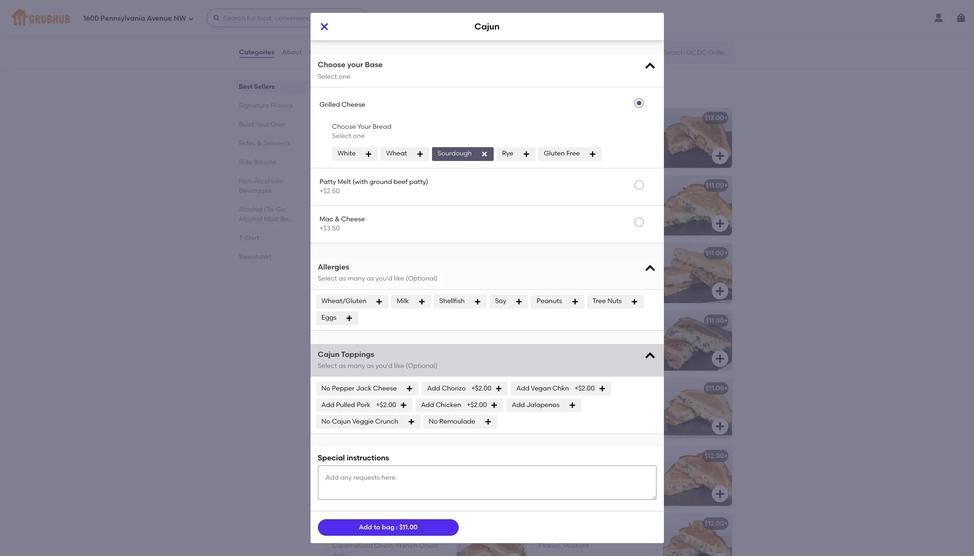 Task type: vqa. For each thing, say whether or not it's contained in the screenshot.
ihop
no



Task type: locate. For each thing, give the bounding box(es) containing it.
2 $11.00 + from the top
[[706, 249, 728, 257]]

rib,
[[376, 475, 388, 483]]

1 horizontal spatial your
[[358, 123, 371, 131]]

$11.00 + for cheddar and pepper jack cheese, cajun crunch (bell pepper, celery, onion) remoulade
[[706, 249, 728, 257]]

0 vertical spatial signature
[[325, 77, 373, 88]]

0 vertical spatial melt
[[338, 178, 351, 186]]

reviews
[[310, 48, 335, 56]]

cheese, inside pepper jack cheese, chorizo crumble, pico de gallo, avocado crema
[[580, 127, 606, 135]]

bbq inside cheddar cheese, diced jalapeno, pulled pork, mac and chees, bbq sauce
[[423, 272, 436, 280]]

2 vertical spatial onion
[[419, 543, 438, 550]]

0 vertical spatial tomato,
[[412, 127, 437, 135]]

1 you'd from the top
[[376, 275, 393, 283]]

mozzarella
[[539, 195, 572, 203], [539, 330, 572, 338], [539, 398, 572, 406]]

hot inside cheddar and blue cheese, buffalo crunch (diced carrot, celery, onion), ranch and hot sauce
[[368, 213, 380, 221]]

caramelized inside swiss and parmesan cheese, caramelized onion, french onion aoili
[[333, 543, 373, 550]]

caramelized up aoili
[[333, 543, 373, 550]]

select down allergies
[[318, 275, 337, 283]]

& inside mac & cheese +$3.50
[[335, 216, 340, 223]]

many down toppings
[[348, 362, 365, 370]]

white
[[338, 150, 356, 158]]

basil, inside mozzarella and parmesan cheese, pizza sauce, basil, dried oregano
[[579, 407, 595, 415]]

tomato, right the bread
[[412, 127, 437, 135]]

select up reuben at the bottom left of the page
[[318, 362, 337, 370]]

onion inside mozzarella, feta cheese, spinach, tomato, diced red onion
[[393, 339, 412, 347]]

pepper jack cheese, chorizo crumble, pico de gallo, avocado crema
[[539, 127, 642, 154]]

$11.00
[[706, 182, 724, 190], [706, 249, 724, 257], [706, 317, 724, 325], [706, 385, 724, 393], [400, 524, 418, 532]]

0 horizontal spatial tomato,
[[333, 339, 358, 347]]

cajun inside cajun toppings select as many as you'd like (optional)
[[318, 350, 340, 359]]

mustard right pickles,
[[563, 543, 589, 550]]

+ for truffle herb image
[[724, 317, 728, 325]]

parmesan inside mozzarella and parmesan cheese, pizza sauce, basil, dried oregano
[[588, 398, 620, 406]]

0 vertical spatial spinach,
[[601, 195, 628, 203]]

crumble,
[[539, 136, 568, 144]]

add chicken
[[421, 402, 462, 409]]

(optional) inside allergies select as many as you'd like (optional)
[[406, 275, 438, 283]]

remoulade inside cheddar and pepper jack cheese, cajun crunch (bell pepper, celery, onion) remoulade
[[560, 281, 596, 289]]

1 horizontal spatial blue
[[376, 195, 390, 203]]

patty melt (with ground beef patty) +$2.50
[[320, 178, 428, 195]]

flavors inside tab
[[271, 102, 293, 110]]

cheddar up onion) at the right bottom of the page
[[539, 262, 567, 270]]

$11.00 for cheddar and pepper jack cheese, cajun crunch (bell pepper, celery, onion) remoulade
[[706, 249, 724, 257]]

onion for parmesan
[[419, 543, 438, 550]]

select
[[318, 73, 337, 80], [332, 132, 352, 140], [318, 275, 337, 283], [318, 362, 337, 370]]

+$2.00 for add chorizo
[[472, 385, 492, 393]]

mozzarella inside mozzarella cheese, spinach, basil, pesto
[[539, 195, 572, 203]]

1 horizontal spatial tomato,
[[412, 127, 437, 135]]

no left reuben at the bottom left of the page
[[322, 385, 331, 393]]

ground
[[370, 178, 392, 186]]

your left the own at top
[[256, 121, 269, 128]]

signature inside tab
[[239, 102, 269, 110]]

2 vertical spatial pulled
[[584, 533, 603, 541]]

cajun image
[[663, 243, 732, 303]]

+$2.00 right chicken in the bottom of the page
[[467, 402, 487, 409]]

t-
[[239, 234, 245, 242]]

cheese, inside mozzarella cheese, spinach, basil, pesto
[[574, 195, 599, 203]]

0 horizontal spatial signature flavors
[[239, 102, 293, 110]]

young american image
[[457, 108, 526, 168]]

crunch up ranch
[[333, 204, 356, 212]]

shellfish
[[440, 298, 465, 305]]

1 $12.00 from the top
[[705, 114, 724, 122]]

1 vertical spatial signature flavors
[[239, 102, 293, 110]]

mac
[[320, 216, 333, 223], [370, 272, 384, 280]]

$4.00
[[334, 36, 351, 44]]

sauce down carrot,
[[381, 213, 401, 221]]

cheese,
[[365, 127, 390, 135], [580, 127, 606, 135], [391, 195, 417, 203], [574, 195, 599, 203], [362, 262, 388, 270], [624, 262, 649, 270], [385, 330, 410, 338], [574, 330, 599, 338], [351, 398, 376, 406], [621, 398, 646, 406], [365, 465, 390, 473], [580, 465, 606, 473], [398, 533, 424, 541], [557, 533, 582, 541]]

0 vertical spatial blue
[[357, 182, 371, 190]]

add left vegan
[[517, 385, 530, 393]]

(optional) inside cajun toppings select as many as you'd like (optional)
[[406, 362, 438, 370]]

jalapeno, left ranch,
[[539, 475, 571, 483]]

2 vertical spatial $12.00 +
[[705, 520, 728, 528]]

2 pizza from the top
[[539, 407, 555, 415]]

1 vertical spatial (optional)
[[406, 362, 438, 370]]

jack up the pepper,
[[607, 262, 622, 270]]

add down $13.00 +
[[512, 402, 525, 409]]

celery,
[[401, 204, 422, 212], [625, 272, 645, 280]]

swiss down reuben at the bottom left of the page
[[333, 398, 349, 406]]

1 horizontal spatial hot
[[609, 475, 621, 483]]

vegan
[[531, 385, 551, 393]]

1 many from the top
[[348, 275, 365, 283]]

one right bacon
[[353, 132, 365, 140]]

1 $11.00 + from the top
[[706, 182, 728, 190]]

cheese, inside swiss cheese, pulled pork, diced pickles, mustard
[[557, 533, 582, 541]]

grilled
[[320, 101, 340, 109]]

onion left bag
[[356, 520, 375, 528]]

0 vertical spatial chorizo
[[607, 127, 631, 135]]

crunch down swiss cheese, pastrami, sauekraut, mustard
[[375, 418, 399, 426]]

0 vertical spatial mustard
[[333, 407, 358, 415]]

add down reuben at the bottom left of the page
[[322, 402, 335, 409]]

pizza
[[539, 385, 555, 393], [539, 407, 555, 415]]

1 vertical spatial like
[[394, 362, 404, 370]]

swiss for swiss and parmesan cheese, caramelized onion, french onion aoili
[[333, 533, 349, 541]]

1 horizontal spatial flavors
[[375, 77, 410, 88]]

0 vertical spatial pulled
[[333, 272, 352, 280]]

no
[[322, 385, 331, 393], [322, 418, 331, 426], [429, 418, 438, 426]]

& up +$3.50
[[335, 216, 340, 223]]

add left chicken in the bottom of the page
[[421, 402, 434, 409]]

choose your base select one
[[318, 60, 383, 80]]

parmesan for french
[[365, 533, 397, 541]]

0 vertical spatial celery,
[[401, 204, 422, 212]]

jalapeno, up chees,
[[409, 262, 441, 270]]

like
[[394, 275, 404, 283], [394, 362, 404, 370]]

french up aoili
[[333, 520, 354, 528]]

side sauces tab
[[239, 157, 303, 167]]

mac left chees,
[[370, 272, 384, 280]]

0 horizontal spatial your
[[256, 121, 269, 128]]

+ for cajun image
[[724, 249, 728, 257]]

like up milk
[[394, 275, 404, 283]]

1 vertical spatial jalapeno,
[[539, 475, 571, 483]]

no down add chicken
[[429, 418, 438, 426]]

+ for southwest image
[[724, 114, 728, 122]]

caramelized up peppers,
[[392, 465, 432, 473]]

$11.00 + for mozzarella and parmesan cheese, pizza sauce, basil, dried oregano
[[706, 385, 728, 393]]

2 you'd from the top
[[376, 362, 393, 370]]

jack inside cheddar and pepper jack cheese, cajun crunch (bell pepper, celery, onion) remoulade
[[607, 262, 622, 270]]

french
[[333, 520, 354, 528], [396, 543, 418, 550]]

sauce up the wheat/gluten on the left bottom of page
[[333, 281, 352, 289]]

1 horizontal spatial melt
[[557, 385, 571, 393]]

tomato,
[[412, 127, 437, 135], [333, 339, 358, 347]]

1 vertical spatial $12.00 +
[[705, 452, 728, 460]]

mozzarella inside mozzarella cheese, roasted mushrooms, spinach, truffle herb aioli
[[539, 330, 572, 338]]

$11.00 + for mozzarella cheese, spinach, basil, pesto
[[706, 182, 728, 190]]

hot
[[368, 213, 380, 221], [609, 475, 621, 483]]

french inside swiss and parmesan cheese, caramelized onion, french onion aoili
[[396, 543, 418, 550]]

tab
[[239, 205, 303, 224]]

1 horizontal spatial jalapeno,
[[539, 475, 571, 483]]

build your own tab
[[239, 120, 303, 129]]

search icon image
[[648, 47, 660, 58]]

best sellers tab
[[239, 82, 303, 92]]

jack up pico
[[563, 127, 579, 135]]

1 vertical spatial basil,
[[579, 407, 595, 415]]

cheddar inside cheddar and blue cheese, buffalo crunch (diced carrot, celery, onion), ranch and hot sauce
[[333, 195, 361, 203]]

sauce,
[[556, 407, 578, 415]]

0 vertical spatial cheese
[[342, 101, 366, 109]]

0 vertical spatial parmesan
[[588, 398, 620, 406]]

& right the sides
[[257, 140, 262, 147]]

onion right red
[[393, 339, 412, 347]]

1 vertical spatial &
[[335, 216, 340, 223]]

cheddar up the wheat/gluten on the left bottom of page
[[333, 262, 361, 270]]

bbq up allergies
[[333, 249, 347, 257]]

select down reviews button
[[318, 73, 337, 80]]

blue up carrot,
[[376, 195, 390, 203]]

mustard
[[333, 407, 358, 415], [563, 543, 589, 550]]

mozzarella up pesto
[[539, 195, 572, 203]]

gallo,
[[595, 136, 613, 144]]

1 vertical spatial chorizo
[[442, 385, 466, 393]]

beverages
[[239, 187, 272, 195]]

cheddar inside cheddar cheese, diced jalapeno, pulled pork, mac and chees, bbq sauce
[[333, 262, 361, 270]]

you'd left chees,
[[376, 275, 393, 283]]

1 vertical spatial caramelized
[[333, 543, 373, 550]]

0 vertical spatial basil,
[[629, 195, 646, 203]]

signature down best sellers on the top left
[[239, 102, 269, 110]]

cheese up pastrami,
[[373, 385, 397, 393]]

0 vertical spatial you'd
[[376, 275, 393, 283]]

american up bacon
[[333, 127, 363, 135]]

1 horizontal spatial bbq
[[423, 272, 436, 280]]

0 vertical spatial &
[[257, 140, 262, 147]]

no for no cajun veggie crunch
[[322, 418, 331, 426]]

0 vertical spatial flavors
[[375, 77, 410, 88]]

mediterranean
[[333, 317, 380, 325]]

1 vertical spatial crunch
[[559, 272, 582, 280]]

basil, inside mozzarella cheese, spinach, basil, pesto
[[629, 195, 646, 203]]

mustard inside swiss cheese, pulled pork, diced pickles, mustard
[[563, 543, 589, 550]]

0 vertical spatial (optional)
[[406, 275, 438, 283]]

1 vertical spatial mozzarella
[[539, 330, 572, 338]]

+$3.50
[[320, 225, 340, 233]]

t-shirt
[[239, 234, 259, 242]]

crunch inside cheddar and blue cheese, buffalo crunch (diced carrot, celery, onion), ranch and hot sauce
[[333, 204, 356, 212]]

3 mozzarella from the top
[[539, 398, 572, 406]]

1 vertical spatial french
[[396, 543, 418, 550]]

add up sauekraut,
[[427, 385, 441, 393]]

signature flavors down base in the left of the page
[[325, 77, 410, 88]]

you'd
[[376, 275, 393, 283], [376, 362, 393, 370]]

cajun toppings select as many as you'd like (optional)
[[318, 350, 438, 370]]

+ for bacon jalapeno popper image
[[724, 452, 728, 460]]

0 horizontal spatial melt
[[338, 178, 351, 186]]

0 vertical spatial onion
[[393, 339, 412, 347]]

roasted
[[601, 330, 627, 338]]

0 horizontal spatial bbq
[[333, 249, 347, 257]]

american up onions,
[[333, 465, 363, 473]]

about button
[[282, 36, 302, 69]]

diced inside cheddar cheese, diced jalapeno, pulled pork, mac and chees, bbq sauce
[[389, 262, 408, 270]]

choose your bread select one
[[332, 123, 392, 140]]

grilled cheese button
[[311, 87, 664, 122]]

& for desserts
[[257, 140, 262, 147]]

crunch
[[333, 204, 356, 212], [559, 272, 582, 280], [375, 418, 399, 426]]

0 horizontal spatial flavors
[[271, 102, 293, 110]]

base
[[365, 60, 383, 69]]

1 horizontal spatial one
[[353, 132, 365, 140]]

choose inside choose your base select one
[[318, 60, 346, 69]]

0 horizontal spatial pork,
[[353, 272, 369, 280]]

$9.50 +
[[540, 36, 561, 44]]

melt for patty
[[338, 178, 351, 186]]

0 horizontal spatial jalapeno,
[[409, 262, 441, 270]]

mozzarella down pizza melt
[[539, 398, 572, 406]]

1 vertical spatial blue
[[376, 195, 390, 203]]

$13.00 +
[[499, 385, 522, 393]]

cheese, inside mozzarella cheese, roasted mushrooms, spinach, truffle herb aioli
[[574, 330, 599, 338]]

your left the bread
[[358, 123, 371, 131]]

2 mozzarella from the top
[[539, 330, 572, 338]]

0 vertical spatial signature flavors
[[325, 77, 410, 88]]

parmesan inside swiss and parmesan cheese, caramelized onion, french onion aoili
[[365, 533, 397, 541]]

cheese right grilled
[[342, 101, 366, 109]]

sauce inside cheddar and blue cheese, buffalo crunch (diced carrot, celery, onion), ranch and hot sauce
[[381, 213, 401, 221]]

pizza left sauce,
[[539, 407, 555, 415]]

and inside swiss and parmesan cheese, caramelized onion, french onion aoili
[[351, 533, 363, 541]]

aioli
[[539, 349, 552, 357]]

+$2.00 for add chicken
[[467, 402, 487, 409]]

(optional)
[[406, 275, 438, 283], [406, 362, 438, 370]]

0 vertical spatial $12.00
[[705, 114, 724, 122]]

(bell
[[584, 272, 597, 280]]

add for add pulled pork
[[322, 402, 335, 409]]

$12.00 for hot
[[705, 452, 724, 460]]

1 vertical spatial hot
[[609, 475, 621, 483]]

melt up sauce,
[[557, 385, 571, 393]]

sweatshirt tab
[[239, 252, 303, 262]]

t-shirt tab
[[239, 233, 303, 243]]

+$2.00 left $13.00
[[472, 385, 492, 393]]

(with
[[353, 178, 368, 186]]

reuben
[[333, 385, 357, 393]]

1 mozzarella from the top
[[539, 195, 572, 203]]

remoulade down chicken in the bottom of the page
[[440, 418, 476, 426]]

shirt
[[245, 234, 259, 242]]

chorizo up chicken in the bottom of the page
[[442, 385, 466, 393]]

cheddar and pepper jack cheese, cajun crunch (bell pepper, celery, onion) remoulade
[[539, 262, 649, 289]]

1 horizontal spatial caramelized
[[392, 465, 432, 473]]

0 vertical spatial like
[[394, 275, 404, 283]]

signature flavors tab
[[239, 101, 303, 110]]

jack
[[563, 127, 579, 135], [607, 262, 622, 270], [356, 385, 372, 393], [563, 465, 579, 473]]

0 horizontal spatial mustard
[[333, 407, 358, 415]]

american cheese, diced tomato, bacon button
[[327, 108, 526, 168]]

onion inside swiss and parmesan cheese, caramelized onion, french onion aoili
[[419, 543, 438, 550]]

1 vertical spatial parmesan
[[365, 533, 397, 541]]

select inside allergies select as many as you'd like (optional)
[[318, 275, 337, 283]]

bag
[[382, 524, 395, 532]]

2 like from the top
[[394, 362, 404, 370]]

melt inside patty melt (with ground beef patty) +$2.50
[[338, 178, 351, 186]]

wheat
[[386, 150, 407, 158]]

many
[[348, 275, 365, 283], [348, 362, 365, 370]]

diced inside american cheese, diced tomato, bacon
[[392, 127, 410, 135]]

cheddar for cajun
[[539, 262, 567, 270]]

swiss up pickles,
[[539, 533, 556, 541]]

parmesan for basil,
[[588, 398, 620, 406]]

mac up +$3.50
[[320, 216, 333, 223]]

spinach,
[[601, 195, 628, 203], [412, 330, 439, 338], [578, 339, 605, 347]]

one inside choose your base select one
[[339, 73, 351, 80]]

choose down reviews
[[318, 60, 346, 69]]

0 horizontal spatial crunch
[[333, 204, 356, 212]]

0 vertical spatial french
[[333, 520, 354, 528]]

american inside american cheese, caramelized onions, short rib, bell peppers, gcdc sauce
[[333, 465, 363, 473]]

sweatshirt
[[239, 253, 272, 261]]

0 horizontal spatial hot
[[368, 213, 380, 221]]

american
[[333, 127, 363, 135], [333, 465, 363, 473]]

1 horizontal spatial pork,
[[605, 533, 620, 541]]

cheddar inside cheddar and pepper jack cheese, cajun crunch (bell pepper, celery, onion) remoulade
[[539, 262, 567, 270]]

like down mozzarella, feta cheese, spinach, tomato, diced red onion
[[394, 362, 404, 370]]

no for no pepper jack cheese
[[322, 385, 331, 393]]

you'd inside allergies select as many as you'd like (optional)
[[376, 275, 393, 283]]

one down your
[[339, 73, 351, 80]]

0 horizontal spatial blue
[[357, 182, 371, 190]]

melt left (with
[[338, 178, 351, 186]]

2 $12.00 from the top
[[705, 452, 724, 460]]

no down add pulled pork
[[322, 418, 331, 426]]

your for choose
[[358, 123, 371, 131]]

mustard up no cajun veggie crunch
[[333, 407, 358, 415]]

0 horizontal spatial remoulade
[[440, 418, 476, 426]]

svg image
[[213, 14, 220, 22], [509, 38, 520, 49], [644, 60, 657, 73], [644, 262, 657, 275], [509, 286, 520, 297], [715, 286, 726, 297], [376, 298, 383, 306], [474, 298, 482, 306], [496, 386, 503, 393], [599, 386, 606, 393], [491, 402, 498, 410], [485, 419, 492, 426], [715, 421, 726, 432]]

1 horizontal spatial chorizo
[[607, 127, 631, 135]]

and inside mozzarella and parmesan cheese, pizza sauce, basil, dried oregano
[[574, 398, 586, 406]]

crunch left (bell
[[559, 272, 582, 280]]

1 vertical spatial one
[[353, 132, 365, 140]]

many inside cajun toppings select as many as you'd like (optional)
[[348, 362, 365, 370]]

1 american from the top
[[333, 127, 363, 135]]

1 horizontal spatial french
[[396, 543, 418, 550]]

& inside tab
[[257, 140, 262, 147]]

sides & desserts
[[239, 140, 290, 147]]

select inside choose your bread select one
[[332, 132, 352, 140]]

1 vertical spatial buffalo
[[418, 195, 440, 203]]

1 vertical spatial mustard
[[563, 543, 589, 550]]

0 horizontal spatial mac
[[320, 216, 333, 223]]

mozzarella up the mushrooms,
[[539, 330, 572, 338]]

cheese down (diced
[[341, 216, 365, 223]]

swiss up aoili
[[333, 533, 349, 541]]

1 $12.00 + from the top
[[705, 114, 728, 122]]

$11.00 for mozzarella cheese, spinach, basil, pesto
[[706, 182, 724, 190]]

2 horizontal spatial crunch
[[559, 272, 582, 280]]

american cheese, diced tomato, bacon
[[333, 127, 437, 144]]

pizza melt image
[[663, 379, 732, 439]]

american for bacon
[[333, 127, 363, 135]]

0 vertical spatial $12.00 +
[[705, 114, 728, 122]]

sauces
[[254, 158, 277, 166]]

spinach, inside mozzarella, feta cheese, spinach, tomato, diced red onion
[[412, 330, 439, 338]]

$12.00
[[705, 114, 724, 122], [705, 452, 724, 460], [705, 520, 724, 528]]

1 horizontal spatial &
[[335, 216, 340, 223]]

you'd inside cajun toppings select as many as you'd like (optional)
[[376, 362, 393, 370]]

1 horizontal spatial parmesan
[[588, 398, 620, 406]]

+$2.00 up mozzarella and parmesan cheese, pizza sauce, basil, dried oregano at the right of page
[[575, 385, 595, 393]]

swiss for swiss cheese, pastrami, sauekraut, mustard
[[333, 398, 349, 406]]

0 vertical spatial mozzarella
[[539, 195, 572, 203]]

mozzarella cheese, roasted mushrooms, spinach, truffle herb aioli
[[539, 330, 643, 357]]

0 horizontal spatial &
[[257, 140, 262, 147]]

0 vertical spatial crunch
[[333, 204, 356, 212]]

short
[[358, 475, 374, 483]]

basil,
[[629, 195, 646, 203], [579, 407, 595, 415]]

one inside choose your bread select one
[[353, 132, 365, 140]]

celery, inside cheddar and blue cheese, buffalo crunch (diced carrot, celery, onion), ranch and hot sauce
[[401, 204, 422, 212]]

cheddar down buffalo blue
[[333, 195, 361, 203]]

pepper inside pepper jack cheese, chorizo crumble, pico de gallo, avocado crema
[[539, 127, 562, 135]]

2 american from the top
[[333, 465, 363, 473]]

0 vertical spatial remoulade
[[560, 281, 596, 289]]

0 vertical spatial jalapeno,
[[409, 262, 441, 270]]

2 vertical spatial mozzarella
[[539, 398, 572, 406]]

melt for pizza
[[557, 385, 571, 393]]

$12.00 + for avocado
[[705, 114, 728, 122]]

3 $12.00 from the top
[[705, 520, 724, 528]]

4 $11.00 + from the top
[[706, 385, 728, 393]]

choose up bacon
[[332, 123, 356, 131]]

pizza up jalapenos
[[539, 385, 555, 393]]

blue up (diced
[[357, 182, 371, 190]]

sides & desserts tab
[[239, 139, 303, 148]]

+$2.00 right pork
[[376, 402, 396, 409]]

0 vertical spatial one
[[339, 73, 351, 80]]

mustard inside swiss cheese, pastrami, sauekraut, mustard
[[333, 407, 358, 415]]

signature down your
[[325, 77, 373, 88]]

many inside allergies select as many as you'd like (optional)
[[348, 275, 365, 283]]

parmesan up dried
[[588, 398, 620, 406]]

flavors down base in the left of the page
[[375, 77, 410, 88]]

bacon jalapeno popper image
[[663, 446, 732, 506]]

signature flavors down sellers
[[239, 102, 293, 110]]

hot down (diced
[[368, 213, 380, 221]]

svg image
[[956, 12, 967, 23], [188, 16, 194, 21], [319, 21, 330, 32], [715, 38, 726, 49], [365, 150, 373, 158], [417, 150, 424, 158], [481, 150, 489, 158], [523, 150, 530, 158], [590, 150, 597, 158], [509, 150, 520, 161], [715, 150, 726, 161], [715, 218, 726, 229], [418, 298, 426, 306], [516, 298, 523, 306], [572, 298, 579, 306], [631, 298, 639, 306], [346, 315, 353, 322], [644, 350, 657, 363], [715, 353, 726, 365], [406, 386, 414, 393], [400, 402, 408, 410], [569, 402, 576, 410], [408, 419, 415, 426], [715, 489, 726, 500]]

add for add jalapenos
[[512, 402, 525, 409]]

celery, right carrot,
[[401, 204, 422, 212]]

onion right "onion,"
[[419, 543, 438, 550]]

chorizo up avocado
[[607, 127, 631, 135]]

2 vertical spatial crunch
[[375, 418, 399, 426]]

feta
[[369, 330, 383, 338]]

2 many from the top
[[348, 362, 365, 370]]

1 vertical spatial pork,
[[605, 533, 620, 541]]

pickles,
[[539, 543, 562, 550]]

1 horizontal spatial mustard
[[563, 543, 589, 550]]

french onion image
[[457, 514, 526, 557]]

+$2.00 for add vegan chkn
[[575, 385, 595, 393]]

sauce down short
[[355, 484, 374, 492]]

mac inside mac & cheese +$3.50
[[320, 216, 333, 223]]

$12.00 for avocado
[[705, 114, 724, 122]]

many down allergies
[[348, 275, 365, 283]]

bbq right chees,
[[423, 272, 436, 280]]

remoulade down (bell
[[560, 281, 596, 289]]

jack up ranch,
[[563, 465, 579, 473]]

1 horizontal spatial buffalo
[[418, 195, 440, 203]]

french down :
[[396, 543, 418, 550]]

mozzarella for spinach,
[[539, 330, 572, 338]]

0 vertical spatial choose
[[318, 60, 346, 69]]

your inside tab
[[256, 121, 269, 128]]

1 horizontal spatial basil,
[[629, 195, 646, 203]]

1 like from the top
[[394, 275, 404, 283]]

2 (optional) from the top
[[406, 362, 438, 370]]

tomato, inside mozzarella, feta cheese, spinach, tomato, diced red onion
[[333, 339, 358, 347]]

sauce down bacon,
[[622, 475, 642, 483]]

onion)
[[539, 281, 559, 289]]

flavors up the own at top
[[271, 102, 293, 110]]

1 horizontal spatial remoulade
[[560, 281, 596, 289]]

1 vertical spatial american
[[333, 465, 363, 473]]

cheddar for crunch
[[333, 195, 361, 203]]

pepper inside cheddar and pepper jack cheese, cajun crunch (bell pepper, celery, onion) remoulade
[[582, 262, 605, 270]]

1 vertical spatial signature
[[239, 102, 269, 110]]

celery, right the pepper,
[[625, 272, 645, 280]]

cheese, inside cheddar cheese, diced jalapeno, pulled pork, mac and chees, bbq sauce
[[362, 262, 388, 270]]

(optional) up milk
[[406, 275, 438, 283]]

0 vertical spatial pork,
[[353, 272, 369, 280]]

american inside american cheese, diced tomato, bacon
[[333, 127, 363, 135]]

your inside choose your bread select one
[[358, 123, 371, 131]]

0 horizontal spatial buffalo
[[333, 182, 355, 190]]

sauce inside cheddar cheese, diced jalapeno, pulled pork, mac and chees, bbq sauce
[[333, 281, 352, 289]]

&
[[257, 140, 262, 147], [335, 216, 340, 223]]

to
[[374, 524, 380, 532]]

bbq
[[333, 249, 347, 257], [423, 272, 436, 280]]

$12.00 + for hot
[[705, 452, 728, 460]]

tomato, down mozzarella,
[[333, 339, 358, 347]]

cheese, inside cheddar and blue cheese, buffalo crunch (diced carrot, celery, onion), ranch and hot sauce
[[391, 195, 417, 203]]

1 vertical spatial onion
[[356, 520, 375, 528]]

parmesan down to
[[365, 533, 397, 541]]

2 $12.00 + from the top
[[705, 452, 728, 460]]

swiss inside swiss and parmesan cheese, caramelized onion, french onion aoili
[[333, 533, 349, 541]]

0 vertical spatial american
[[333, 127, 363, 135]]

+ for pizza melt image
[[724, 385, 728, 393]]

bell
[[389, 475, 400, 483]]

you'd down red
[[376, 362, 393, 370]]

0 horizontal spatial one
[[339, 73, 351, 80]]

hot down bacon,
[[609, 475, 621, 483]]

Special instructions text field
[[318, 466, 657, 500]]

1 (optional) from the top
[[406, 275, 438, 283]]

(optional) up the add chorizo
[[406, 362, 438, 370]]

select up white
[[332, 132, 352, 140]]



Task type: describe. For each thing, give the bounding box(es) containing it.
build your own
[[239, 121, 285, 128]]

southwest image
[[663, 108, 732, 168]]

1600 pennsylvania avenue nw
[[83, 14, 186, 22]]

0 vertical spatial bbq
[[333, 249, 347, 257]]

1 horizontal spatial crunch
[[375, 418, 399, 426]]

sauce inside american cheese, caramelized onions, short rib, bell peppers, gcdc sauce
[[355, 484, 374, 492]]

onion,
[[374, 543, 395, 550]]

diced inside mozzarella, feta cheese, spinach, tomato, diced red onion
[[360, 339, 378, 347]]

mozzarella cheese, spinach, basil, pesto
[[539, 195, 646, 212]]

add to bag : $11.00
[[359, 524, 418, 532]]

swiss cheese, pulled pork, diced pickles, mustard
[[539, 533, 640, 550]]

tomato, inside american cheese, diced tomato, bacon
[[412, 127, 437, 135]]

spinach, inside mozzarella cheese, spinach, basil, pesto
[[601, 195, 628, 203]]

mediterranean image
[[457, 311, 526, 371]]

bacon
[[333, 136, 353, 144]]

cuban image
[[663, 514, 732, 557]]

french onion
[[333, 520, 375, 528]]

truffle herb image
[[663, 311, 732, 371]]

nuts
[[608, 298, 622, 305]]

jack inside pepper jack cheese, chorizo crumble, pico de gallo, avocado crema
[[563, 127, 579, 135]]

jack inside pepper jack cheese, bacon, diced jalapeno, ranch, and hot sauce
[[563, 465, 579, 473]]

3 $12.00 + from the top
[[705, 520, 728, 528]]

non-alcoholic beverages tab
[[239, 176, 303, 196]]

pork, inside swiss cheese, pulled pork, diced pickles, mustard
[[605, 533, 620, 541]]

ranch,
[[572, 475, 594, 483]]

diced inside pepper jack cheese, bacon, diced jalapeno, ranch, and hot sauce
[[630, 465, 649, 473]]

ranch
[[333, 213, 353, 221]]

3 $11.00 + from the top
[[706, 317, 728, 325]]

avocado
[[614, 136, 642, 144]]

pastrami,
[[378, 398, 407, 406]]

cheddar for pork,
[[333, 262, 361, 270]]

patty)
[[410, 178, 428, 186]]

categories button
[[239, 36, 275, 69]]

sides
[[239, 140, 255, 147]]

non-
[[239, 177, 254, 185]]

$9.50
[[540, 36, 557, 44]]

$11.00 for mozzarella and parmesan cheese, pizza sauce, basil, dried oregano
[[706, 385, 724, 393]]

jalapeno, inside pepper jack cheese, bacon, diced jalapeno, ranch, and hot sauce
[[539, 475, 571, 483]]

crunch inside cheddar and pepper jack cheese, cajun crunch (bell pepper, celery, onion) remoulade
[[559, 272, 582, 280]]

no pepper jack cheese
[[322, 385, 397, 393]]

add pulled pork
[[322, 402, 371, 409]]

caramelized inside american cheese, caramelized onions, short rib, bell peppers, gcdc sauce
[[392, 465, 432, 473]]

avenue
[[147, 14, 172, 22]]

instructions
[[347, 454, 389, 463]]

cajun inside cheddar and pepper jack cheese, cajun crunch (bell pepper, celery, onion) remoulade
[[539, 272, 558, 280]]

signature flavors inside tab
[[239, 102, 293, 110]]

american for short
[[333, 465, 363, 473]]

veggie
[[352, 418, 374, 426]]

reviews button
[[309, 36, 336, 69]]

one for your
[[339, 73, 351, 80]]

+$2.00 for add pulled pork
[[376, 402, 396, 409]]

cheese, inside mozzarella, feta cheese, spinach, tomato, diced red onion
[[385, 330, 410, 338]]

non-alcoholic beverages
[[239, 177, 283, 195]]

swiss cheese, pastrami, sauekraut, mustard
[[333, 398, 443, 415]]

+ for cuban image
[[724, 520, 728, 528]]

1 horizontal spatial signature
[[325, 77, 373, 88]]

bacon,
[[607, 465, 629, 473]]

select inside choose your base select one
[[318, 73, 337, 80]]

1 pizza from the top
[[539, 385, 555, 393]]

cheese inside mac & cheese +$3.50
[[341, 216, 365, 223]]

carrot,
[[379, 204, 400, 212]]

spinach, inside mozzarella cheese, roasted mushrooms, spinach, truffle herb aioli
[[578, 339, 605, 347]]

tree
[[593, 298, 606, 305]]

onion),
[[423, 204, 445, 212]]

eggs
[[322, 314, 337, 322]]

chorizo inside pepper jack cheese, chorizo crumble, pico de gallo, avocado crema
[[607, 127, 631, 135]]

onion for cheese,
[[393, 339, 412, 347]]

pico
[[569, 136, 583, 144]]

0 horizontal spatial french
[[333, 520, 354, 528]]

add for add chorizo
[[427, 385, 441, 393]]

and inside cheddar cheese, diced jalapeno, pulled pork, mac and chees, bbq sauce
[[386, 272, 398, 280]]

red
[[380, 339, 392, 347]]

aoili
[[333, 552, 346, 557]]

:
[[396, 524, 398, 532]]

select inside cajun toppings select as many as you'd like (optional)
[[318, 362, 337, 370]]

add left to
[[359, 524, 372, 532]]

buffalo inside cheddar and blue cheese, buffalo crunch (diced carrot, celery, onion), ranch and hot sauce
[[418, 195, 440, 203]]

1 vertical spatial remoulade
[[440, 418, 476, 426]]

your for build
[[256, 121, 269, 128]]

jalapeno, inside cheddar cheese, diced jalapeno, pulled pork, mac and chees, bbq sauce
[[409, 262, 441, 270]]

buffalo blue image
[[457, 176, 526, 236]]

side sauces
[[239, 158, 277, 166]]

one for your
[[353, 132, 365, 140]]

sauekraut,
[[409, 398, 443, 406]]

choose for choose your bread
[[332, 123, 356, 131]]

cheese, inside swiss and parmesan cheese, caramelized onion, french onion aoili
[[398, 533, 424, 541]]

blue inside cheddar and blue cheese, buffalo crunch (diced carrot, celery, onion), ranch and hot sauce
[[376, 195, 390, 203]]

cheese inside button
[[342, 101, 366, 109]]

Search GCDC Grilled Cheese Bar search field
[[662, 48, 733, 57]]

free
[[567, 150, 580, 158]]

main navigation navigation
[[0, 0, 975, 36]]

cheese, inside pepper jack cheese, bacon, diced jalapeno, ranch, and hot sauce
[[580, 465, 606, 473]]

side
[[239, 158, 252, 166]]

herb
[[628, 339, 643, 347]]

reuben image
[[457, 379, 526, 439]]

milk
[[397, 298, 409, 305]]

(diced
[[357, 204, 377, 212]]

cheese, inside american cheese, caramelized onions, short rib, bell peppers, gcdc sauce
[[365, 465, 390, 473]]

pork, inside cheddar cheese, diced jalapeno, pulled pork, mac and chees, bbq sauce
[[353, 272, 369, 280]]

pork
[[357, 402, 371, 409]]

wheat/gluten
[[322, 298, 367, 305]]

add for add chicken
[[421, 402, 434, 409]]

choose for choose your base
[[318, 60, 346, 69]]

special instructions
[[318, 454, 389, 463]]

pulled inside swiss cheese, pulled pork, diced pickles, mustard
[[584, 533, 603, 541]]

cheese, inside mozzarella and parmesan cheese, pizza sauce, basil, dried oregano
[[621, 398, 646, 406]]

jalapenos
[[527, 402, 560, 409]]

categories
[[239, 48, 274, 56]]

crema
[[539, 146, 561, 154]]

sauce inside pepper jack cheese, bacon, diced jalapeno, ranch, and hot sauce
[[622, 475, 642, 483]]

mozzarella, feta cheese, spinach, tomato, diced red onion
[[333, 330, 439, 347]]

cheddar and blue cheese, buffalo crunch (diced carrot, celery, onion), ranch and hot sauce
[[333, 195, 445, 221]]

cheese, inside cheddar and pepper jack cheese, cajun crunch (bell pepper, celery, onion) remoulade
[[624, 262, 649, 270]]

pepper inside pepper jack cheese, bacon, diced jalapeno, ranch, and hot sauce
[[539, 465, 562, 473]]

sourdough
[[438, 150, 472, 158]]

mushrooms,
[[539, 339, 577, 347]]

bbq image
[[457, 243, 526, 303]]

chees,
[[400, 272, 421, 280]]

gluten
[[544, 150, 565, 158]]

buffalo blue
[[333, 182, 371, 190]]

about
[[282, 48, 302, 56]]

like inside allergies select as many as you'd like (optional)
[[394, 275, 404, 283]]

oregano
[[615, 407, 643, 415]]

like inside cajun toppings select as many as you'd like (optional)
[[394, 362, 404, 370]]

and inside cheddar and pepper jack cheese, cajun crunch (bell pepper, celery, onion) remoulade
[[569, 262, 581, 270]]

pizza melt
[[539, 385, 571, 393]]

quantity
[[318, 23, 350, 32]]

best
[[239, 83, 253, 91]]

and inside pepper jack cheese, bacon, diced jalapeno, ranch, and hot sauce
[[595, 475, 608, 483]]

+ for reuben image
[[518, 385, 522, 393]]

1 horizontal spatial signature flavors
[[325, 77, 410, 88]]

patty
[[320, 178, 336, 186]]

allergies
[[318, 263, 350, 272]]

mac inside cheddar cheese, diced jalapeno, pulled pork, mac and chees, bbq sauce
[[370, 272, 384, 280]]

soy
[[495, 298, 507, 305]]

dried
[[597, 407, 614, 415]]

american cheese, caramelized onions, short rib, bell peppers, gcdc sauce
[[333, 465, 432, 492]]

no for no remoulade
[[429, 418, 438, 426]]

$13.00
[[499, 385, 518, 393]]

diced inside swiss cheese, pulled pork, diced pickles, mustard
[[622, 533, 640, 541]]

gluten free
[[544, 150, 580, 158]]

+$2.50
[[320, 187, 340, 195]]

grilled cheese
[[320, 101, 366, 109]]

pepper,
[[599, 272, 623, 280]]

mozzarella,
[[333, 330, 367, 338]]

hot inside pepper jack cheese, bacon, diced jalapeno, ranch, and hot sauce
[[609, 475, 621, 483]]

cheesesteak image
[[457, 446, 526, 506]]

pulled inside cheddar cheese, diced jalapeno, pulled pork, mac and chees, bbq sauce
[[333, 272, 352, 280]]

cheese, inside swiss cheese, pastrami, sauekraut, mustard
[[351, 398, 376, 406]]

add jalapenos
[[512, 402, 560, 409]]

cheddar cheese, diced jalapeno, pulled pork, mac and chees, bbq sauce
[[333, 262, 441, 289]]

2 vertical spatial cheese
[[373, 385, 397, 393]]

1 vertical spatial pulled
[[336, 402, 355, 409]]

add for add vegan chkn
[[517, 385, 530, 393]]

bread
[[373, 123, 392, 131]]

swiss and parmesan cheese, caramelized onion, french onion aoili
[[333, 533, 438, 557]]

+ for green goddess image
[[724, 182, 728, 190]]

cheese, inside american cheese, diced tomato, bacon
[[365, 127, 390, 135]]

& for cheese
[[335, 216, 340, 223]]

onions,
[[333, 475, 356, 483]]

cheesesteak
[[333, 452, 374, 460]]

svg image inside main navigation navigation
[[213, 14, 220, 22]]

your
[[347, 60, 363, 69]]

add chorizo
[[427, 385, 466, 393]]

alcoholic
[[254, 177, 283, 185]]

mozzarella for pizza
[[539, 398, 572, 406]]

jack up pork
[[356, 385, 372, 393]]

nw
[[174, 14, 186, 22]]

green goddess image
[[663, 176, 732, 236]]

mozzarella for pesto
[[539, 195, 572, 203]]

swiss for swiss cheese, pulled pork, diced pickles, mustard
[[539, 533, 556, 541]]

pesto
[[539, 204, 556, 212]]

pizza inside mozzarella and parmesan cheese, pizza sauce, basil, dried oregano
[[539, 407, 555, 415]]

celery, inside cheddar and pepper jack cheese, cajun crunch (bell pepper, celery, onion) remoulade
[[625, 272, 645, 280]]



